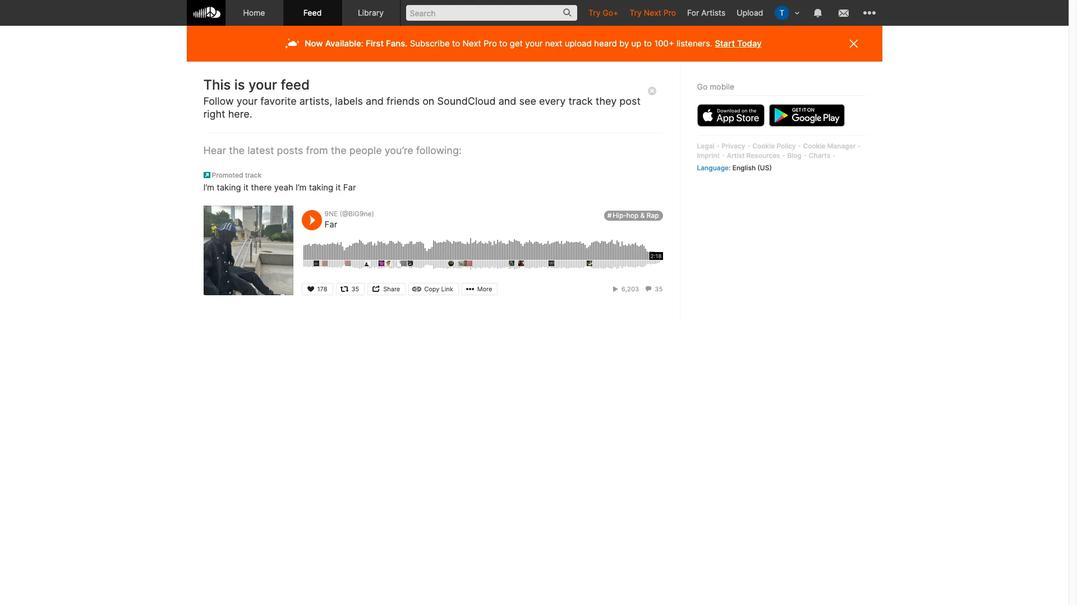 Task type: describe. For each thing, give the bounding box(es) containing it.
1 horizontal spatial next
[[644, 8, 661, 17]]

upload
[[737, 8, 763, 17]]

178 button
[[302, 283, 333, 296]]

copy link
[[424, 286, 453, 293]]

see
[[519, 95, 536, 107]]

this
[[203, 77, 231, 93]]

far link
[[325, 219, 337, 230]]

⁃ up blog
[[798, 142, 801, 150]]

far inside 9ne            (@big9ne) far
[[325, 219, 337, 230]]

charts
[[809, 151, 830, 160]]

get
[[510, 38, 523, 49]]

hear the latest posts from the people you're following:
[[203, 145, 462, 156]]

charts link
[[809, 151, 830, 160]]

from
[[306, 145, 328, 156]]

latest
[[247, 145, 274, 156]]

1 it from the left
[[243, 182, 249, 193]]

upload
[[565, 38, 592, 49]]

2 the from the left
[[331, 145, 347, 156]]

heard
[[594, 38, 617, 49]]

9ne            (@big9ne) link
[[325, 210, 374, 218]]

every
[[539, 95, 566, 107]]

artist
[[727, 151, 745, 160]]

(@big9ne)
[[340, 210, 374, 218]]

2 it from the left
[[336, 182, 341, 193]]

cookie manager link
[[803, 142, 856, 150]]

home link
[[225, 0, 284, 26]]

6,203
[[621, 286, 639, 293]]

more button
[[462, 283, 498, 296]]

hip-
[[613, 211, 627, 220]]

imprint
[[697, 151, 720, 160]]

subscribe
[[410, 38, 450, 49]]

library
[[358, 8, 384, 17]]

⁃ left artist
[[722, 151, 725, 160]]

rap
[[647, 211, 659, 220]]

post
[[620, 95, 641, 107]]

privacy
[[722, 142, 745, 150]]

artists,
[[299, 95, 332, 107]]

0 horizontal spatial next
[[463, 38, 481, 49]]

favorite
[[260, 95, 297, 107]]

try go+ link
[[583, 0, 624, 25]]

posts
[[277, 145, 303, 156]]

35 inside track stats element
[[655, 286, 663, 293]]

⁃ right legal link
[[716, 142, 720, 150]]

fans.
[[386, 38, 408, 49]]

there
[[251, 182, 272, 193]]

try for try go+
[[588, 8, 601, 17]]

imprint link
[[697, 151, 720, 160]]

next
[[545, 38, 562, 49]]

(us)
[[758, 164, 772, 172]]

by
[[619, 38, 629, 49]]

35 link
[[644, 286, 663, 293]]

language:
[[697, 164, 731, 172]]

178
[[317, 286, 327, 293]]

35 button
[[336, 283, 365, 296]]

now
[[305, 38, 323, 49]]

hip-hop & rap
[[613, 211, 659, 220]]

9ne
[[325, 210, 338, 218]]

try next pro link
[[624, 0, 682, 25]]

listeners.
[[677, 38, 713, 49]]

for artists link
[[682, 0, 731, 25]]

⁃ down policy
[[782, 151, 786, 160]]

1 the from the left
[[229, 145, 245, 156]]

&
[[640, 211, 645, 220]]

try for try next pro
[[630, 8, 642, 17]]

1 i'm from the left
[[203, 182, 214, 193]]

try next pro
[[630, 8, 676, 17]]

go
[[697, 82, 708, 91]]

track inside and see every track they post right here.
[[569, 95, 593, 107]]

Search search field
[[406, 5, 577, 21]]

⁃ right manager
[[858, 142, 861, 150]]

and see every track they post right here.
[[203, 95, 641, 120]]

start today link
[[715, 38, 762, 49]]

share
[[383, 286, 400, 293]]

2 vertical spatial your
[[237, 95, 258, 107]]

try go+
[[588, 8, 618, 17]]

up
[[631, 38, 641, 49]]

feed link
[[284, 0, 342, 26]]

for
[[687, 8, 699, 17]]



Task type: locate. For each thing, give the bounding box(es) containing it.
pro left get
[[484, 38, 497, 49]]

track: far by 9ne (@<a href="/big9ne">big9ne</a>) group
[[203, 171, 663, 300]]

english
[[732, 164, 756, 172]]

pro
[[664, 8, 676, 17], [484, 38, 497, 49]]

track up the there
[[245, 171, 261, 180]]

35 left "share" popup button
[[351, 286, 359, 293]]

i'm right yeah
[[296, 182, 307, 193]]

next
[[644, 8, 661, 17], [463, 38, 481, 49]]

and
[[366, 95, 384, 107], [499, 95, 516, 107]]

to right "up"
[[644, 38, 652, 49]]

0 horizontal spatial taking
[[217, 182, 241, 193]]

1 horizontal spatial cookie
[[803, 142, 826, 150]]

1 horizontal spatial it
[[336, 182, 341, 193]]

0 vertical spatial track
[[569, 95, 593, 107]]

you're
[[385, 145, 413, 156]]

track left they
[[569, 95, 593, 107]]

0 vertical spatial your
[[525, 38, 543, 49]]

blog
[[787, 151, 802, 160]]

track stats element
[[611, 283, 663, 296]]

1 vertical spatial pro
[[484, 38, 497, 49]]

tara schultz's avatar element
[[774, 6, 789, 20]]

taking up 9ne
[[309, 182, 333, 193]]

⁃ down cookie manager link
[[832, 151, 836, 160]]

far
[[343, 182, 356, 193], [325, 219, 337, 230]]

0 horizontal spatial cookie
[[752, 142, 775, 150]]

promoted
[[212, 171, 243, 180]]

this is your feed
[[203, 77, 310, 93]]

0 horizontal spatial try
[[588, 8, 601, 17]]

artists
[[701, 8, 726, 17]]

try
[[588, 8, 601, 17], [630, 8, 642, 17]]

1 horizontal spatial to
[[499, 38, 507, 49]]

far down 9ne
[[325, 219, 337, 230]]

2 i'm from the left
[[296, 182, 307, 193]]

1 and from the left
[[366, 95, 384, 107]]

35 right the 6,203
[[655, 286, 663, 293]]

1 vertical spatial far
[[325, 219, 337, 230]]

for artists
[[687, 8, 726, 17]]

⁃ up the artist resources link
[[747, 142, 751, 150]]

hop
[[626, 211, 639, 220]]

first
[[366, 38, 384, 49]]

far up 9ne            (@big9ne) link on the top of page
[[343, 182, 356, 193]]

people
[[349, 145, 382, 156]]

3 to from the left
[[644, 38, 652, 49]]

cookie policy link
[[752, 142, 796, 150]]

mobile
[[710, 82, 734, 91]]

to right subscribe
[[452, 38, 460, 49]]

link
[[441, 286, 453, 293]]

feed
[[281, 77, 310, 93]]

manager
[[827, 142, 856, 150]]

0 horizontal spatial i'm
[[203, 182, 214, 193]]

to left get
[[499, 38, 507, 49]]

privacy link
[[722, 142, 745, 150]]

pro left the for
[[664, 8, 676, 17]]

1 horizontal spatial pro
[[664, 8, 676, 17]]

35 inside popup button
[[351, 286, 359, 293]]

go+
[[603, 8, 618, 17]]

next up 100+
[[644, 8, 661, 17]]

right
[[203, 108, 225, 120]]

0 horizontal spatial far
[[325, 219, 337, 230]]

far element
[[203, 206, 293, 296]]

artist resources link
[[727, 151, 780, 160]]

available:
[[325, 38, 364, 49]]

0 vertical spatial pro
[[664, 8, 676, 17]]

taking
[[217, 182, 241, 193], [309, 182, 333, 193]]

2 horizontal spatial to
[[644, 38, 652, 49]]

0 horizontal spatial to
[[452, 38, 460, 49]]

try right go+
[[630, 8, 642, 17]]

hear
[[203, 145, 226, 156]]

1 horizontal spatial track
[[569, 95, 593, 107]]

following:
[[416, 145, 462, 156]]

track inside promoted track i'm taking it there yeah i'm taking it far
[[245, 171, 261, 180]]

labels
[[335, 95, 363, 107]]

now available: first fans. subscribe to next pro to get your next upload heard by up to 100+ listeners. start today
[[305, 38, 762, 49]]

taking down "promoted"
[[217, 182, 241, 193]]

1 vertical spatial your
[[248, 77, 277, 93]]

legal link
[[697, 142, 714, 150]]

0 horizontal spatial it
[[243, 182, 249, 193]]

0 vertical spatial next
[[644, 8, 661, 17]]

start
[[715, 38, 735, 49]]

35
[[351, 286, 359, 293], [655, 286, 663, 293]]

1 horizontal spatial and
[[499, 95, 516, 107]]

follow
[[203, 95, 234, 107]]

1 taking from the left
[[217, 182, 241, 193]]

0 horizontal spatial the
[[229, 145, 245, 156]]

your right get
[[525, 38, 543, 49]]

your up favorite
[[248, 77, 277, 93]]

legal
[[697, 142, 714, 150]]

try left go+
[[588, 8, 601, 17]]

2 and from the left
[[499, 95, 516, 107]]

it left the there
[[243, 182, 249, 193]]

your
[[525, 38, 543, 49], [248, 77, 277, 93], [237, 95, 258, 107]]

cookie
[[752, 142, 775, 150], [803, 142, 826, 150]]

far inside promoted track i'm taking it there yeah i'm taking it far
[[343, 182, 356, 193]]

library link
[[342, 0, 400, 26]]

is
[[234, 77, 245, 93]]

2 to from the left
[[499, 38, 507, 49]]

1 vertical spatial next
[[463, 38, 481, 49]]

2 35 from the left
[[655, 286, 663, 293]]

promoted track i'm taking it there yeah i'm taking it far
[[203, 171, 356, 193]]

1 35 from the left
[[351, 286, 359, 293]]

1 to from the left
[[452, 38, 460, 49]]

policy
[[777, 142, 796, 150]]

copy link button
[[409, 283, 459, 296]]

i'm down "promoted"
[[203, 182, 214, 193]]

None search field
[[400, 0, 583, 25]]

⁃ right blog
[[803, 151, 807, 160]]

1 horizontal spatial 35
[[655, 286, 663, 293]]

and right labels
[[366, 95, 384, 107]]

friends
[[387, 95, 420, 107]]

today
[[737, 38, 762, 49]]

2 try from the left
[[630, 8, 642, 17]]

home
[[243, 8, 265, 17]]

1 cookie from the left
[[752, 142, 775, 150]]

yeah
[[274, 182, 293, 193]]

it up 9ne
[[336, 182, 341, 193]]

more
[[477, 286, 492, 293]]

and left see
[[499, 95, 516, 107]]

2 taking from the left
[[309, 182, 333, 193]]

0 horizontal spatial track
[[245, 171, 261, 180]]

to
[[452, 38, 460, 49], [499, 38, 507, 49], [644, 38, 652, 49]]

it
[[243, 182, 249, 193], [336, 182, 341, 193]]

1 horizontal spatial try
[[630, 8, 642, 17]]

your up here.
[[237, 95, 258, 107]]

cookie up resources
[[752, 142, 775, 150]]

resources
[[746, 151, 780, 160]]

next down search search box
[[463, 38, 481, 49]]

blog link
[[787, 151, 802, 160]]

cookie up charts
[[803, 142, 826, 150]]

⁃
[[716, 142, 720, 150], [747, 142, 751, 150], [798, 142, 801, 150], [858, 142, 861, 150], [722, 151, 725, 160], [782, 151, 786, 160], [803, 151, 807, 160], [832, 151, 836, 160]]

on
[[423, 95, 434, 107]]

0 horizontal spatial pro
[[484, 38, 497, 49]]

1 horizontal spatial i'm
[[296, 182, 307, 193]]

100+
[[654, 38, 674, 49]]

i'm
[[203, 182, 214, 193], [296, 182, 307, 193]]

1 vertical spatial track
[[245, 171, 261, 180]]

1 try from the left
[[588, 8, 601, 17]]

2 cookie from the left
[[803, 142, 826, 150]]

hip-hop & rap link
[[604, 211, 663, 221]]

1 horizontal spatial far
[[343, 182, 356, 193]]

the right from
[[331, 145, 347, 156]]

go mobile
[[697, 82, 734, 91]]

0 horizontal spatial 35
[[351, 286, 359, 293]]

and inside and see every track they post right here.
[[499, 95, 516, 107]]

1 horizontal spatial the
[[331, 145, 347, 156]]

soundcloud
[[437, 95, 496, 107]]

1 horizontal spatial taking
[[309, 182, 333, 193]]

copy
[[424, 286, 439, 293]]

the right hear
[[229, 145, 245, 156]]

0 vertical spatial far
[[343, 182, 356, 193]]

here.
[[228, 108, 252, 120]]

0 horizontal spatial and
[[366, 95, 384, 107]]

track
[[569, 95, 593, 107], [245, 171, 261, 180]]

they
[[596, 95, 617, 107]]

share button
[[368, 283, 406, 296]]



Task type: vqa. For each thing, say whether or not it's contained in the screenshot.
Van
no



